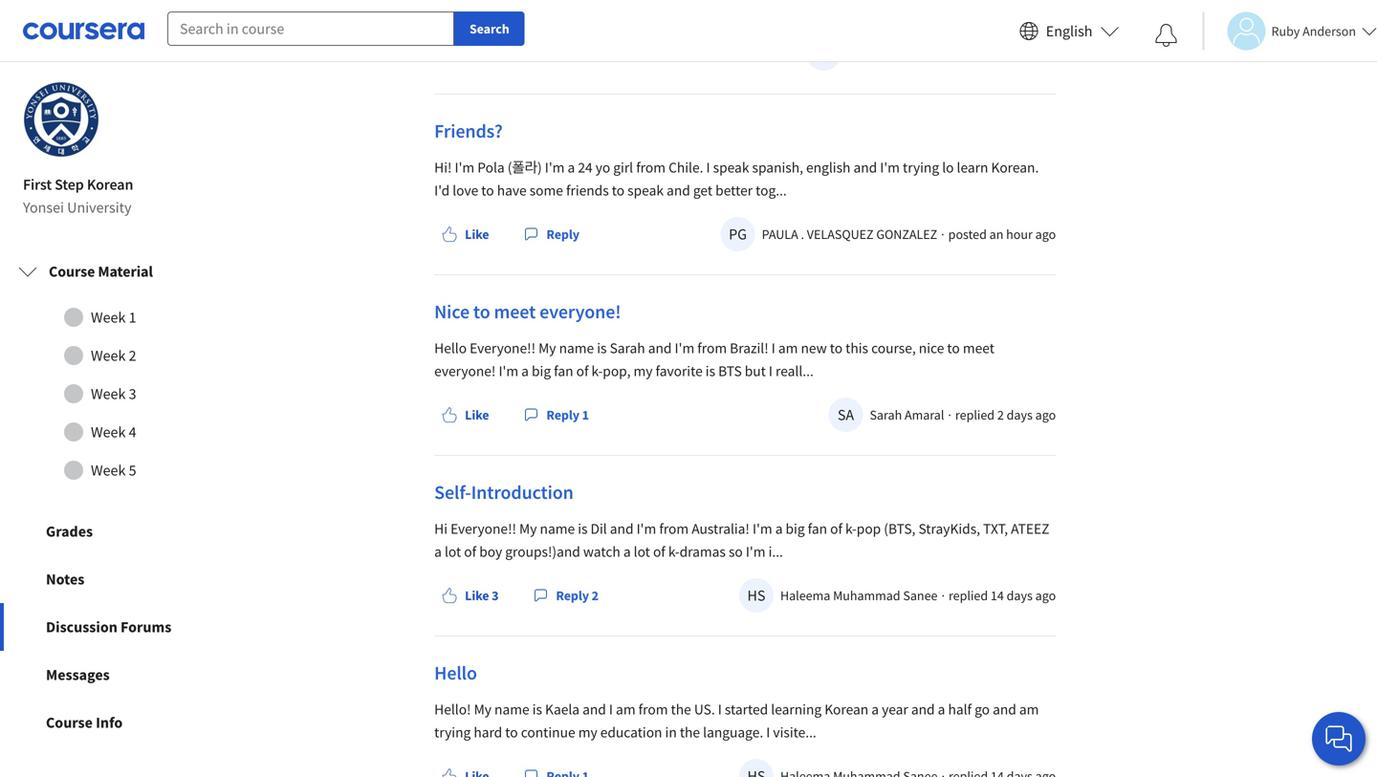 Task type: vqa. For each thing, say whether or not it's contained in the screenshot.


Task type: describe. For each thing, give the bounding box(es) containing it.
grades link
[[0, 508, 275, 556]]

korean inside 'hello! my name is kaela and i am from the us. i started learning korean a year and a half go and am trying hard to continue my education in the language. i visite...'
[[825, 700, 869, 719]]

english
[[1046, 22, 1093, 41]]

and right year
[[911, 700, 935, 719]]

reply for reply 169
[[563, 45, 596, 62]]

yonsei university image
[[23, 81, 99, 158]]

education
[[600, 723, 662, 741]]

coursera image
[[23, 16, 144, 46]]

and down chile.
[[667, 181, 690, 199]]

a right watch
[[623, 543, 631, 561]]

reply link
[[516, 217, 587, 251]]

from inside hi! i'm pola  (폴라) i'm a 24 yo girl from chile. i speak spanish, english and i'm trying lo learn korean. i'd love to have some friends to speak and get better tog...
[[636, 158, 666, 176]]

everyone!! for introduction
[[451, 520, 516, 538]]

suci
[[848, 45, 872, 62]]

reply for reply 1
[[547, 406, 580, 423]]

chile.
[[669, 158, 703, 176]]

everyone!! for to
[[470, 339, 536, 357]]

months
[[990, 45, 1033, 62]]

language.
[[703, 723, 763, 741]]

a left year
[[872, 700, 879, 719]]

i right but
[[769, 362, 773, 380]]

of left "boy"
[[464, 543, 476, 561]]

and right english
[[854, 158, 877, 176]]

is up pop,
[[597, 339, 607, 357]]

i inside hi! i'm pola  (폴라) i'm a 24 yo girl from chile. i speak spanish, english and i'm trying lo learn korean. i'd love to have some friends to speak and get better tog...
[[706, 158, 710, 176]]

of left pop
[[830, 520, 843, 538]]

replied for self-introduction
[[949, 587, 988, 604]]

hello for hello
[[434, 661, 477, 685]]

week 5 link
[[18, 451, 257, 490]]

week 1 link
[[18, 298, 257, 337]]

0 vertical spatial the
[[671, 700, 691, 719]]

14
[[991, 587, 1004, 604]]

course for course info
[[46, 714, 93, 733]]

week 2
[[91, 346, 136, 365]]

ruby
[[1272, 22, 1300, 40]]

lo
[[942, 158, 954, 176]]

week for week 1
[[91, 308, 126, 327]]

3 for like 3
[[492, 587, 499, 604]]

ruby anderson
[[1272, 22, 1356, 40]]

i'm right hi!
[[455, 158, 475, 176]]

korean inside first step korean yonsei university
[[87, 175, 133, 194]]

hello for hello everyone!!   my name is sarah and i'm from brazil!  i am new to this course, nice to meet everyone!   i'm a big fan of k-pop, my favorite is bts but i reall...
[[434, 339, 467, 357]]

haleema muhammad sanee
[[780, 587, 938, 604]]

half
[[948, 700, 972, 719]]

australia!
[[692, 520, 750, 538]]

material
[[98, 262, 153, 281]]

1 horizontal spatial sarah
[[870, 406, 902, 423]]

· for nice to meet everyone!
[[948, 406, 952, 423]]

2 horizontal spatial 2
[[997, 406, 1004, 423]]

reply 2
[[556, 587, 599, 604]]

pg
[[729, 225, 747, 244]]

(bts,
[[884, 520, 916, 538]]

i...
[[769, 543, 783, 561]]

like 58
[[465, 45, 506, 62]]

0 vertical spatial replied
[[938, 45, 978, 62]]

hello link
[[434, 661, 477, 685]]

i right the brazil!
[[772, 339, 775, 357]]

notes
[[46, 570, 84, 589]]

discussion forums
[[46, 618, 171, 637]]

nice to meet everyone!
[[434, 300, 621, 324]]

big inside hello everyone!!   my name is sarah and i'm from brazil!  i am new to this course, nice to meet everyone!   i'm a big fan of k-pop, my favorite is bts but i reall...
[[532, 362, 551, 380]]

trying inside hi! i'm pola  (폴라) i'm a 24 yo girl from chile. i speak spanish, english and i'm trying lo learn korean. i'd love to have some friends to speak and get better tog...
[[903, 158, 939, 176]]

from for nice to meet everyone!
[[698, 339, 727, 357]]

girl
[[613, 158, 633, 176]]

self-introduction link
[[434, 480, 574, 504]]

· right oktaviani
[[931, 45, 935, 62]]

pola
[[478, 158, 505, 176]]

week 3
[[91, 385, 136, 404]]

like button for nice to meet everyone!
[[434, 398, 497, 432]]

yo
[[596, 158, 610, 176]]

i'm up "favorite"
[[675, 339, 695, 357]]

ago for friends?
[[1035, 225, 1056, 243]]

reply for reply
[[547, 225, 580, 243]]

hi everyone!!  my name is dil and i'm from australia! i'm a big fan of k-pop (bts, straykids, txt, ateez a lot of boy groups!)and watch a lot of k-dramas so i'm i...
[[434, 520, 1050, 561]]

haleema
[[780, 587, 830, 604]]

169
[[599, 45, 620, 62]]

is left bts
[[706, 362, 715, 380]]

velasquez
[[807, 225, 874, 243]]

sa
[[838, 405, 854, 424]]

and inside hello everyone!!   my name is sarah and i'm from brazil!  i am new to this course, nice to meet everyone!   i'm a big fan of k-pop, my favorite is bts but i reall...
[[648, 339, 672, 357]]

name for nice to meet everyone!
[[559, 339, 594, 357]]

like 58 button
[[434, 36, 513, 71]]

course material
[[49, 262, 153, 281]]

reply 169 link
[[532, 36, 627, 71]]

nice
[[919, 339, 944, 357]]

search
[[470, 20, 509, 37]]

hi!
[[434, 158, 452, 176]]

continue
[[521, 723, 575, 741]]

discussion forums link
[[0, 604, 275, 651]]

tog...
[[756, 181, 787, 199]]

but
[[745, 362, 766, 380]]

reply 169
[[563, 45, 620, 62]]

k- inside hello everyone!!   my name is sarah and i'm from brazil!  i am new to this course, nice to meet everyone!   i'm a big fan of k-pop, my favorite is bts but i reall...
[[592, 362, 603, 380]]

step
[[55, 175, 84, 194]]

week 4 link
[[18, 413, 257, 451]]

learn
[[957, 158, 988, 176]]

i'm left "lo" in the right top of the page
[[880, 158, 900, 176]]

days for self-introduction
[[1007, 587, 1033, 604]]

get
[[693, 181, 713, 199]]

chat with us image
[[1324, 724, 1354, 755]]

of left dramas
[[653, 543, 666, 561]]

name for self-introduction
[[540, 520, 575, 538]]

1 for week 1
[[129, 308, 136, 327]]

so
[[729, 543, 743, 561]]

some
[[530, 181, 563, 199]]

2 for week 2
[[129, 346, 136, 365]]

self-
[[434, 480, 471, 504]]

0 horizontal spatial 5
[[129, 461, 136, 480]]

grades
[[46, 522, 93, 541]]

sarah amaral
[[870, 406, 944, 423]]

2 horizontal spatial am
[[1019, 700, 1039, 719]]

course material button
[[3, 245, 273, 298]]

reply 1
[[547, 406, 589, 423]]

muhammad
[[833, 587, 901, 604]]

university
[[67, 198, 132, 217]]

fan inside hi everyone!!  my name is dil and i'm from australia! i'm a big fan of k-pop (bts, straykids, txt, ateez a lot of boy groups!)and watch a lot of k-dramas so i'm i...
[[808, 520, 827, 538]]

4 thumbs up image from the top
[[442, 769, 457, 778]]

thumbs up image for friends?
[[442, 226, 457, 242]]

4
[[129, 423, 136, 442]]

thumbs up image for self-introduction
[[442, 588, 457, 603]]

week 5
[[91, 461, 136, 480]]

week for week 4
[[91, 423, 126, 442]]

from for hello
[[639, 700, 668, 719]]

yonsei
[[23, 198, 64, 217]]

dil
[[591, 520, 607, 538]]

ruby anderson button
[[1203, 12, 1377, 50]]

i'm up some
[[545, 158, 565, 176]]

i'm up i...
[[753, 520, 772, 538]]

· for self-introduction
[[942, 587, 945, 604]]

better
[[716, 181, 753, 199]]

ateez
[[1011, 520, 1050, 538]]

dramas
[[680, 543, 726, 561]]

week 2 link
[[18, 337, 257, 375]]

like 3
[[465, 587, 499, 604]]

i right us.
[[718, 700, 722, 719]]

trying inside 'hello! my name is kaela and i am from the us. i started learning korean a year and a half go and am trying hard to continue my education in the language. i visite...'
[[434, 723, 471, 741]]

help center image
[[1328, 728, 1350, 751]]



Task type: locate. For each thing, give the bounding box(es) containing it.
trying down hello!
[[434, 723, 471, 741]]

posted
[[948, 225, 987, 243]]

the
[[671, 700, 691, 719], [680, 723, 700, 741]]

1 vertical spatial 5
[[129, 461, 136, 480]]

hello!
[[434, 700, 471, 719]]

0 vertical spatial my
[[634, 362, 653, 380]]

a left half
[[938, 700, 945, 719]]

1 vertical spatial trying
[[434, 723, 471, 741]]

trying
[[903, 158, 939, 176], [434, 723, 471, 741]]

3 inside button
[[492, 587, 499, 604]]

1 like from the top
[[465, 45, 489, 62]]

week 4
[[91, 423, 136, 442]]

everyone!! inside hello everyone!!   my name is sarah and i'm from brazil!  i am new to this course, nice to meet everyone!   i'm a big fan of k-pop, my favorite is bts but i reall...
[[470, 339, 536, 357]]

friends?
[[434, 119, 503, 143]]

i up the education
[[609, 700, 613, 719]]

0 horizontal spatial everyone!
[[434, 362, 496, 380]]

week
[[91, 308, 126, 327], [91, 346, 126, 365], [91, 385, 126, 404], [91, 423, 126, 442], [91, 461, 126, 480]]

speak down girl
[[628, 181, 664, 199]]

2 vertical spatial my
[[474, 700, 492, 719]]

like left reply 1 link
[[465, 406, 489, 423]]

4 week from the top
[[91, 423, 126, 442]]

0 horizontal spatial 2
[[129, 346, 136, 365]]

1 vertical spatial everyone!
[[434, 362, 496, 380]]

1 horizontal spatial am
[[778, 339, 798, 357]]

k- left (bts,
[[846, 520, 857, 538]]

3 up 4
[[129, 385, 136, 404]]

big
[[532, 362, 551, 380], [786, 520, 805, 538]]

everyone!! down nice to meet everyone! link
[[470, 339, 536, 357]]

2 horizontal spatial my
[[539, 339, 556, 357]]

reply inside reply 169 link
[[563, 45, 596, 62]]

week for week 2
[[91, 346, 126, 365]]

is left dil
[[578, 520, 588, 538]]

1 horizontal spatial my
[[519, 520, 537, 538]]

this
[[846, 339, 868, 357]]

0 vertical spatial hello
[[434, 339, 467, 357]]

my up groups!)and
[[519, 520, 537, 538]]

week up the week 2 in the left of the page
[[91, 308, 126, 327]]

3 for week 3
[[129, 385, 136, 404]]

reply inside reply 1 link
[[547, 406, 580, 423]]

1 thumbs up image from the top
[[442, 226, 457, 242]]

thumbs up image up self-
[[442, 407, 457, 423]]

korean left year
[[825, 700, 869, 719]]

1 horizontal spatial my
[[634, 362, 653, 380]]

1 vertical spatial like button
[[434, 398, 497, 432]]

2 horizontal spatial k-
[[846, 520, 857, 538]]

0 vertical spatial like button
[[434, 217, 497, 251]]

1 horizontal spatial korean
[[825, 700, 869, 719]]

is inside hi everyone!!  my name is dil and i'm from australia! i'm a big fan of k-pop (bts, straykids, txt, ateez a lot of boy groups!)and watch a lot of k-dramas so i'm i...
[[578, 520, 588, 538]]

kaela
[[545, 700, 580, 719]]

1 vertical spatial course
[[46, 714, 93, 733]]

reply for reply 2
[[556, 587, 589, 604]]

1 horizontal spatial meet
[[963, 339, 995, 357]]

from inside hello everyone!!   my name is sarah and i'm from brazil!  i am new to this course, nice to meet everyone!   i'm a big fan of k-pop, my favorite is bts but i reall...
[[698, 339, 727, 357]]

2 like from the top
[[465, 225, 489, 243]]

to inside 'hello! my name is kaela and i am from the us. i started learning korean a year and a half go and am trying hard to continue my education in the language. i visite...'
[[505, 723, 518, 741]]

i'm right so on the right of page
[[746, 543, 766, 561]]

is inside 'hello! my name is kaela and i am from the us. i started learning korean a year and a half go and am trying hard to continue my education in the language. i visite...'
[[532, 700, 542, 719]]

i right chile.
[[706, 158, 710, 176]]

0 horizontal spatial big
[[532, 362, 551, 380]]

course left the info
[[46, 714, 93, 733]]

1 ago from the top
[[1035, 45, 1056, 62]]

first step korean yonsei university
[[23, 175, 133, 217]]

2 down 'week 1' link
[[129, 346, 136, 365]]

speak
[[713, 158, 749, 176], [628, 181, 664, 199]]

straykids,
[[919, 520, 980, 538]]

0 horizontal spatial k-
[[592, 362, 603, 380]]

24
[[578, 158, 593, 176]]

my for nice to meet everyone!
[[634, 362, 653, 380]]

everyone!! inside hi everyone!!  my name is dil and i'm from australia! i'm a big fan of k-pop (bts, straykids, txt, ateez a lot of boy groups!)and watch a lot of k-dramas so i'm i...
[[451, 520, 516, 538]]

course info
[[46, 714, 123, 733]]

sanee
[[903, 587, 938, 604]]

the left us.
[[671, 700, 691, 719]]

2 vertical spatial replied
[[949, 587, 988, 604]]

2 like button from the top
[[434, 398, 497, 432]]

sarah up pop,
[[610, 339, 645, 357]]

in
[[665, 723, 677, 741]]

am inside hello everyone!!   my name is sarah and i'm from brazil!  i am new to this course, nice to meet everyone!   i'm a big fan of k-pop, my favorite is bts but i reall...
[[778, 339, 798, 357]]

· replied 14 days ago
[[942, 587, 1056, 604]]

2 days from the top
[[1007, 587, 1033, 604]]

am up reall...
[[778, 339, 798, 357]]

i'm down nice to meet everyone! link
[[499, 362, 518, 380]]

· right the amaral
[[948, 406, 952, 423]]

1 vertical spatial replied
[[955, 406, 995, 423]]

and
[[854, 158, 877, 176], [667, 181, 690, 199], [648, 339, 672, 357], [610, 520, 634, 538], [583, 700, 606, 719], [911, 700, 935, 719], [993, 700, 1017, 719]]

course left material
[[49, 262, 95, 281]]

forums
[[121, 618, 171, 637]]

3 thumbs up image from the top
[[442, 588, 457, 603]]

boy
[[479, 543, 502, 561]]

lot right watch
[[634, 543, 650, 561]]

0 vertical spatial big
[[532, 362, 551, 380]]

0 horizontal spatial lot
[[445, 543, 461, 561]]

1 for reply 1
[[582, 406, 589, 423]]

hi! i'm pola  (폴라) i'm a 24 yo girl from chile. i speak spanish, english and i'm trying lo learn korean. i'd love to have some friends to speak and get better tog...
[[434, 158, 1039, 199]]

a inside hi! i'm pola  (폴라) i'm a 24 yo girl from chile. i speak spanish, english and i'm trying lo learn korean. i'd love to have some friends to speak and get better tog...
[[568, 158, 575, 176]]

course info link
[[0, 699, 275, 747]]

hello inside hello everyone!!   my name is sarah and i'm from brazil!  i am new to this course, nice to meet everyone!   i'm a big fan of k-pop, my favorite is bts but i reall...
[[434, 339, 467, 357]]

3 week from the top
[[91, 385, 126, 404]]

k- up reply 1 link
[[592, 362, 603, 380]]

lot
[[445, 543, 461, 561], [634, 543, 650, 561]]

sarah left the amaral
[[870, 406, 902, 423]]

2 hello from the top
[[434, 661, 477, 685]]

like button for friends?
[[434, 217, 497, 251]]

from right girl
[[636, 158, 666, 176]]

from inside 'hello! my name is kaela and i am from the us. i started learning korean a year and a half go and am trying hard to continue my education in the language. i visite...'
[[639, 700, 668, 719]]

from for self-introduction
[[659, 520, 689, 538]]

0 vertical spatial meet
[[494, 300, 536, 324]]

0 horizontal spatial 3
[[129, 385, 136, 404]]

1 vertical spatial 2
[[997, 406, 1004, 423]]

0 horizontal spatial meet
[[494, 300, 536, 324]]

txt,
[[983, 520, 1008, 538]]

everyone! up pop,
[[540, 300, 621, 324]]

meet inside hello everyone!!   my name is sarah and i'm from brazil!  i am new to this course, nice to meet everyone!   i'm a big fan of k-pop, my favorite is bts but i reall...
[[963, 339, 995, 357]]

2 week from the top
[[91, 346, 126, 365]]

big up haleema
[[786, 520, 805, 538]]

1 horizontal spatial 1
[[582, 406, 589, 423]]

an
[[990, 225, 1004, 243]]

everyone!! up "boy"
[[451, 520, 516, 538]]

pop,
[[603, 362, 631, 380]]

name inside 'hello! my name is kaela and i am from the us. i started learning korean a year and a half go and am trying hard to continue my education in the language. i visite...'
[[495, 700, 530, 719]]

am right go on the bottom right
[[1019, 700, 1039, 719]]

like button up self-
[[434, 398, 497, 432]]

week up week 4 on the left bottom of the page
[[91, 385, 126, 404]]

everyone! down nice
[[434, 362, 496, 380]]

the right the in
[[680, 723, 700, 741]]

my for hello
[[578, 723, 597, 741]]

1 vertical spatial big
[[786, 520, 805, 538]]

0 horizontal spatial 1
[[129, 308, 136, 327]]

0 horizontal spatial my
[[578, 723, 597, 741]]

reply 2 link
[[525, 578, 606, 613]]

2 for reply 2
[[592, 587, 599, 604]]

of inside hello everyone!!   my name is sarah and i'm from brazil!  i am new to this course, nice to meet everyone!   i'm a big fan of k-pop, my favorite is bts but i reall...
[[576, 362, 589, 380]]

0 vertical spatial 3
[[129, 385, 136, 404]]

hour
[[1006, 225, 1033, 243]]

bts
[[718, 362, 742, 380]]

replied left 14 on the bottom right of page
[[949, 587, 988, 604]]

0 vertical spatial everyone!
[[540, 300, 621, 324]]

0 vertical spatial my
[[539, 339, 556, 357]]

my down kaela
[[578, 723, 597, 741]]

days right 14 on the bottom right of page
[[1007, 587, 1033, 604]]

2 down watch
[[592, 587, 599, 604]]

messages
[[46, 666, 110, 685]]

ago for nice to meet everyone!
[[1035, 406, 1056, 423]]

replied left the months
[[938, 45, 978, 62]]

groups!)and
[[505, 543, 580, 561]]

name inside hello everyone!!   my name is sarah and i'm from brazil!  i am new to this course, nice to meet everyone!   i'm a big fan of k-pop, my favorite is bts but i reall...
[[559, 339, 594, 357]]

english
[[806, 158, 851, 176]]

1 horizontal spatial 3
[[492, 587, 499, 604]]

thumbs up image inside like 3 button
[[442, 588, 457, 603]]

us.
[[694, 700, 715, 719]]

0 vertical spatial trying
[[903, 158, 939, 176]]

am up the education
[[616, 700, 636, 719]]

my inside hi everyone!!  my name is dil and i'm from australia! i'm a big fan of k-pop (bts, straykids, txt, ateez a lot of boy groups!)and watch a lot of k-dramas so i'm i...
[[519, 520, 537, 538]]

fan inside hello everyone!!   my name is sarah and i'm from brazil!  i am new to this course, nice to meet everyone!   i'm a big fan of k-pop, my favorite is bts but i reall...
[[554, 362, 573, 380]]

.
[[801, 225, 804, 243]]

messages link
[[0, 651, 275, 699]]

1 like button from the top
[[434, 217, 497, 251]]

replied
[[938, 45, 978, 62], [955, 406, 995, 423], [949, 587, 988, 604]]

new
[[801, 339, 827, 357]]

· left posted
[[941, 225, 945, 243]]

and right kaela
[[583, 700, 606, 719]]

ago
[[1035, 45, 1056, 62], [1035, 225, 1056, 243], [1035, 406, 1056, 423], [1035, 587, 1056, 604]]

1 horizontal spatial trying
[[903, 158, 939, 176]]

0 horizontal spatial korean
[[87, 175, 133, 194]]

of left pop,
[[576, 362, 589, 380]]

5 left the months
[[980, 45, 987, 62]]

0 horizontal spatial sarah
[[610, 339, 645, 357]]

a down hi
[[434, 543, 442, 561]]

0 vertical spatial 1
[[129, 308, 136, 327]]

4 like from the top
[[465, 587, 489, 604]]

my inside 'hello! my name is kaela and i am from the us. i started learning korean a year and a half go and am trying hard to continue my education in the language. i visite...'
[[578, 723, 597, 741]]

3 ago from the top
[[1035, 406, 1056, 423]]

1 horizontal spatial 2
[[592, 587, 599, 604]]

friends
[[566, 181, 609, 199]]

my up hard
[[474, 700, 492, 719]]

info
[[96, 714, 123, 733]]

2 thumbs up image from the top
[[442, 407, 457, 423]]

paula . velasquez gonzalez
[[762, 225, 937, 243]]

i
[[706, 158, 710, 176], [772, 339, 775, 357], [769, 362, 773, 380], [609, 700, 613, 719], [718, 700, 722, 719], [766, 723, 770, 741]]

hello everyone!!   my name is sarah and i'm from brazil!  i am new to this course, nice to meet everyone!   i'm a big fan of k-pop, my favorite is bts but i reall...
[[434, 339, 995, 380]]

1 vertical spatial speak
[[628, 181, 664, 199]]

like down love
[[465, 225, 489, 243]]

1 lot from the left
[[445, 543, 461, 561]]

name inside hi everyone!!  my name is dil and i'm from australia! i'm a big fan of k-pop (bts, straykids, txt, ateez a lot of boy groups!)and watch a lot of k-dramas so i'm i...
[[540, 520, 575, 538]]

0 vertical spatial 2
[[129, 346, 136, 365]]

4 ago from the top
[[1035, 587, 1056, 604]]

· right sanee
[[942, 587, 945, 604]]

0 horizontal spatial speak
[[628, 181, 664, 199]]

name up hard
[[495, 700, 530, 719]]

my for introduction
[[519, 520, 537, 538]]

name down nice to meet everyone! link
[[559, 339, 594, 357]]

friends? link
[[434, 119, 503, 143]]

a up i...
[[775, 520, 783, 538]]

my for to
[[539, 339, 556, 357]]

amaral
[[905, 406, 944, 423]]

ago for self-introduction
[[1035, 587, 1056, 604]]

k- left so on the right of page
[[668, 543, 680, 561]]

0 vertical spatial k-
[[592, 362, 603, 380]]

my inside 'hello! my name is kaela and i am from the us. i started learning korean a year and a half go and am trying hard to continue my education in the language. i visite...'
[[474, 700, 492, 719]]

course for course material
[[49, 262, 95, 281]]

and inside hi everyone!!  my name is dil and i'm from australia! i'm a big fan of k-pop (bts, straykids, txt, ateez a lot of boy groups!)and watch a lot of k-dramas so i'm i...
[[610, 520, 634, 538]]

1 week from the top
[[91, 308, 126, 327]]

0 horizontal spatial am
[[616, 700, 636, 719]]

1 vertical spatial hello
[[434, 661, 477, 685]]

nice to meet everyone! link
[[434, 300, 621, 324]]

1 vertical spatial 3
[[492, 587, 499, 604]]

2 vertical spatial 2
[[592, 587, 599, 604]]

days for nice to meet everyone!
[[1007, 406, 1033, 423]]

like left 58
[[465, 45, 489, 62]]

2 lot from the left
[[634, 543, 650, 561]]

0 horizontal spatial fan
[[554, 362, 573, 380]]

1 vertical spatial the
[[680, 723, 700, 741]]

sarah inside hello everyone!!   my name is sarah and i'm from brazil!  i am new to this course, nice to meet everyone!   i'm a big fan of k-pop, my favorite is bts but i reall...
[[610, 339, 645, 357]]

thumbs up image down i'd
[[442, 226, 457, 242]]

0 vertical spatial course
[[49, 262, 95, 281]]

week left 4
[[91, 423, 126, 442]]

1 vertical spatial meet
[[963, 339, 995, 357]]

2 ago from the top
[[1035, 225, 1056, 243]]

1 vertical spatial 1
[[582, 406, 589, 423]]

a up reply 1 link
[[521, 362, 529, 380]]

i left visite...
[[766, 723, 770, 741]]

watch
[[583, 543, 620, 561]]

lot down hi
[[445, 543, 461, 561]]

(폴라)
[[508, 158, 542, 176]]

0 horizontal spatial my
[[474, 700, 492, 719]]

hello
[[434, 339, 467, 357], [434, 661, 477, 685]]

1 vertical spatial name
[[540, 520, 575, 538]]

1 vertical spatial everyone!!
[[451, 520, 516, 538]]

1 vertical spatial days
[[1007, 587, 1033, 604]]

reall...
[[776, 362, 814, 380]]

0 vertical spatial sarah
[[610, 339, 645, 357]]

a inside hello everyone!!   my name is sarah and i'm from brazil!  i am new to this course, nice to meet everyone!   i'm a big fan of k-pop, my favorite is bts but i reall...
[[521, 362, 529, 380]]

0 vertical spatial everyone!!
[[470, 339, 536, 357]]

1 days from the top
[[1007, 406, 1033, 423]]

name
[[559, 339, 594, 357], [540, 520, 575, 538], [495, 700, 530, 719]]

week for week 5
[[91, 461, 126, 480]]

0 vertical spatial 5
[[980, 45, 987, 62]]

speak up 'better'
[[713, 158, 749, 176]]

suci oktaviani · replied 5 months ago
[[848, 45, 1056, 62]]

3 like from the top
[[465, 406, 489, 423]]

self-introduction
[[434, 480, 574, 504]]

hello down nice
[[434, 339, 467, 357]]

5 week from the top
[[91, 461, 126, 480]]

paula
[[762, 225, 798, 243]]

reply down watch
[[556, 587, 589, 604]]

1 vertical spatial korean
[[825, 700, 869, 719]]

my inside hello everyone!!   my name is sarah and i'm from brazil!  i am new to this course, nice to meet everyone!   i'm a big fan of k-pop, my favorite is bts but i reall...
[[539, 339, 556, 357]]

course
[[49, 262, 95, 281], [46, 714, 93, 733]]

2 vertical spatial k-
[[668, 543, 680, 561]]

hello up hello!
[[434, 661, 477, 685]]

is
[[597, 339, 607, 357], [706, 362, 715, 380], [578, 520, 588, 538], [532, 700, 542, 719]]

1 horizontal spatial lot
[[634, 543, 650, 561]]

my right pop,
[[634, 362, 653, 380]]

thumbs up image
[[442, 226, 457, 242], [442, 407, 457, 423], [442, 588, 457, 603], [442, 769, 457, 778]]

1 vertical spatial fan
[[808, 520, 827, 538]]

reply left "169"
[[563, 45, 596, 62]]

show notifications image
[[1155, 24, 1178, 47]]

reply down some
[[547, 225, 580, 243]]

2 right the amaral
[[997, 406, 1004, 423]]

0 vertical spatial days
[[1007, 406, 1033, 423]]

everyone! inside hello everyone!!   my name is sarah and i'm from brazil!  i am new to this course, nice to meet everyone!   i'm a big fan of k-pop, my favorite is bts but i reall...
[[434, 362, 496, 380]]

discussion
[[46, 618, 118, 637]]

a left 24
[[568, 158, 575, 176]]

and right go on the bottom right
[[993, 700, 1017, 719]]

reply inside reply 2 link
[[556, 587, 589, 604]]

korean
[[87, 175, 133, 194], [825, 700, 869, 719]]

0 vertical spatial speak
[[713, 158, 749, 176]]

1 horizontal spatial everyone!
[[540, 300, 621, 324]]

0 vertical spatial fan
[[554, 362, 573, 380]]

5 down 4
[[129, 461, 136, 480]]

sarah
[[610, 339, 645, 357], [870, 406, 902, 423]]

0 vertical spatial korean
[[87, 175, 133, 194]]

thumbs up image down hello!
[[442, 769, 457, 778]]

english button
[[1012, 0, 1127, 62]]

brazil!
[[730, 339, 769, 357]]

Search in course text field
[[167, 11, 454, 46]]

learning
[[771, 700, 822, 719]]

started
[[725, 700, 768, 719]]

·
[[931, 45, 935, 62], [941, 225, 945, 243], [948, 406, 952, 423], [942, 587, 945, 604]]

1 vertical spatial sarah
[[870, 406, 902, 423]]

fan left pop
[[808, 520, 827, 538]]

is left kaela
[[532, 700, 542, 719]]

week down the 'week 1'
[[91, 346, 126, 365]]

name up groups!)and
[[540, 520, 575, 538]]

and up "favorite"
[[648, 339, 672, 357]]

hello! my name is kaela and i am from the us. i started learning korean a year and a half go and am trying hard to continue my education in the language. i visite...
[[434, 700, 1039, 741]]

0 vertical spatial name
[[559, 339, 594, 357]]

replied for nice to meet everyone!
[[955, 406, 995, 423]]

0 horizontal spatial trying
[[434, 723, 471, 741]]

1 horizontal spatial k-
[[668, 543, 680, 561]]

2 vertical spatial name
[[495, 700, 530, 719]]

my
[[634, 362, 653, 380], [578, 723, 597, 741]]

1 vertical spatial my
[[578, 723, 597, 741]]

like button down love
[[434, 217, 497, 251]]

thumbs up image left like 3
[[442, 588, 457, 603]]

course inside dropdown button
[[49, 262, 95, 281]]

reply inside reply link
[[547, 225, 580, 243]]

search button
[[454, 11, 525, 46]]

everyone!
[[540, 300, 621, 324], [434, 362, 496, 380]]

week for week 3
[[91, 385, 126, 404]]

i'm right dil
[[637, 520, 656, 538]]

· for friends?
[[941, 225, 945, 243]]

like down "boy"
[[465, 587, 489, 604]]

everyone!!
[[470, 339, 536, 357], [451, 520, 516, 538]]

visite...
[[773, 723, 817, 741]]

1 horizontal spatial speak
[[713, 158, 749, 176]]

3 down "boy"
[[492, 587, 499, 604]]

1 horizontal spatial big
[[786, 520, 805, 538]]

1 horizontal spatial 5
[[980, 45, 987, 62]]

week 3 link
[[18, 375, 257, 413]]

1 vertical spatial my
[[519, 520, 537, 538]]

days right the amaral
[[1007, 406, 1033, 423]]

from inside hi everyone!!  my name is dil and i'm from australia! i'm a big fan of k-pop (bts, straykids, txt, ateez a lot of boy groups!)and watch a lot of k-dramas so i'm i...
[[659, 520, 689, 538]]

my inside hello everyone!!   my name is sarah and i'm from brazil!  i am new to this course, nice to meet everyone!   i'm a big fan of k-pop, my favorite is bts but i reall...
[[634, 362, 653, 380]]

favorite
[[656, 362, 703, 380]]

thumbs up image for nice to meet everyone!
[[442, 407, 457, 423]]

am
[[778, 339, 798, 357], [616, 700, 636, 719], [1019, 700, 1039, 719]]

reply up "introduction"
[[547, 406, 580, 423]]

week 1
[[91, 308, 136, 327]]

1 vertical spatial k-
[[846, 520, 857, 538]]

from up dramas
[[659, 520, 689, 538]]

1 horizontal spatial fan
[[808, 520, 827, 538]]

my
[[539, 339, 556, 357], [519, 520, 537, 538], [474, 700, 492, 719]]

1 hello from the top
[[434, 339, 467, 357]]

big inside hi everyone!!  my name is dil and i'm from australia! i'm a big fan of k-pop (bts, straykids, txt, ateez a lot of boy groups!)and watch a lot of k-dramas so i'm i...
[[786, 520, 805, 538]]



